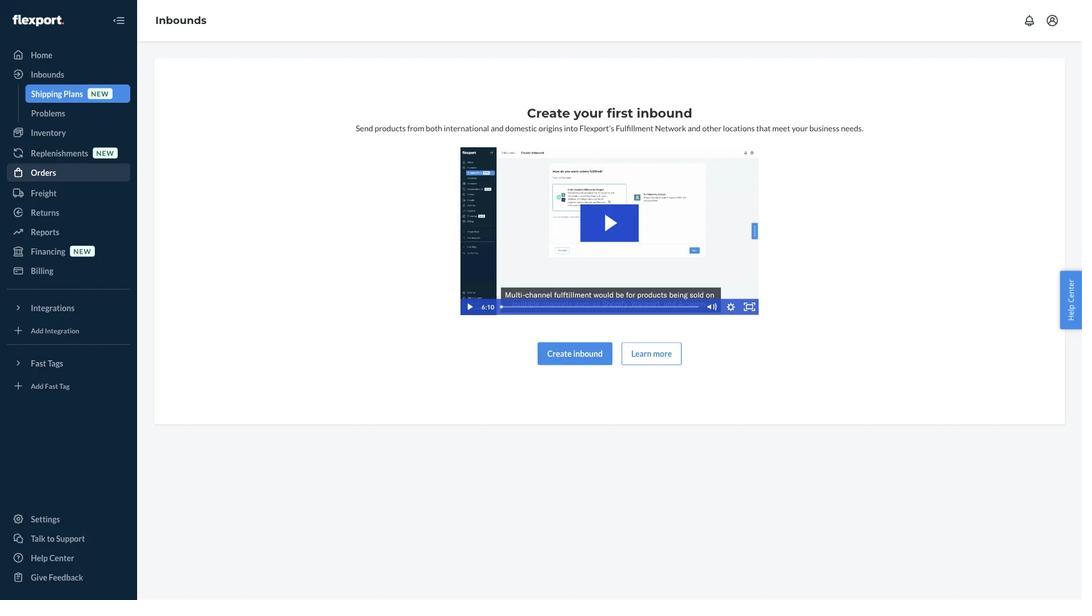 Task type: describe. For each thing, give the bounding box(es) containing it.
add integration
[[31, 327, 79, 335]]

create for inbound
[[547, 349, 572, 359]]

returns link
[[7, 203, 130, 222]]

add for add integration
[[31, 327, 44, 335]]

fast tags button
[[7, 354, 130, 373]]

replenishments
[[31, 148, 88, 158]]

create inbound button
[[538, 343, 613, 366]]

fast inside dropdown button
[[31, 359, 46, 368]]

into
[[564, 123, 578, 133]]

tag
[[59, 382, 70, 390]]

add fast tag
[[31, 382, 70, 390]]

0 vertical spatial inbounds link
[[155, 14, 207, 27]]

freight link
[[7, 184, 130, 202]]

open notifications image
[[1023, 14, 1037, 27]]

new for financing
[[73, 247, 91, 255]]

2 and from the left
[[688, 123, 701, 133]]

0 horizontal spatial inbounds
[[31, 69, 64, 79]]

integrations button
[[7, 299, 130, 317]]

1 horizontal spatial inbounds
[[155, 14, 207, 27]]

more
[[653, 349, 672, 359]]

flexport's
[[580, 123, 615, 133]]

feedback
[[49, 573, 83, 583]]

problems
[[31, 108, 65, 118]]

1 vertical spatial fast
[[45, 382, 58, 390]]

billing
[[31, 266, 53, 276]]

1 vertical spatial help center
[[31, 554, 74, 563]]

create for your
[[527, 105, 570, 121]]

1 vertical spatial your
[[792, 123, 808, 133]]

reports
[[31, 227, 59, 237]]

center inside help center button
[[1066, 280, 1076, 303]]

add fast tag link
[[7, 377, 130, 396]]

domestic
[[505, 123, 537, 133]]

returns
[[31, 208, 59, 217]]

0 vertical spatial your
[[574, 105, 604, 121]]

settings link
[[7, 510, 130, 529]]

freight
[[31, 188, 57, 198]]

close navigation image
[[112, 14, 126, 27]]

home
[[31, 50, 52, 60]]

talk
[[31, 534, 45, 544]]

center inside help center link
[[49, 554, 74, 563]]

give feedback
[[31, 573, 83, 583]]

business
[[810, 123, 840, 133]]

1 and from the left
[[491, 123, 504, 133]]



Task type: vqa. For each thing, say whether or not it's contained in the screenshot.
Billing
yes



Task type: locate. For each thing, give the bounding box(es) containing it.
1 horizontal spatial your
[[792, 123, 808, 133]]

1 horizontal spatial center
[[1066, 280, 1076, 303]]

help inside button
[[1066, 305, 1076, 321]]

your
[[574, 105, 604, 121], [792, 123, 808, 133]]

1 horizontal spatial help
[[1066, 305, 1076, 321]]

1 vertical spatial center
[[49, 554, 74, 563]]

integrations
[[31, 303, 75, 313]]

problems link
[[25, 104, 130, 122]]

fast
[[31, 359, 46, 368], [45, 382, 58, 390]]

help center link
[[7, 549, 130, 568]]

0 horizontal spatial inbounds link
[[7, 65, 130, 83]]

billing link
[[7, 262, 130, 280]]

shipping plans
[[31, 89, 83, 99]]

0 vertical spatial fast
[[31, 359, 46, 368]]

inbounds link
[[155, 14, 207, 27], [7, 65, 130, 83]]

orders
[[31, 168, 56, 177]]

locations
[[723, 123, 755, 133]]

and left other
[[688, 123, 701, 133]]

meet
[[773, 123, 791, 133]]

and left the domestic
[[491, 123, 504, 133]]

fulfillment
[[616, 123, 654, 133]]

your up flexport's
[[574, 105, 604, 121]]

add for add fast tag
[[31, 382, 44, 390]]

1 vertical spatial new
[[96, 149, 114, 157]]

create inside create your first inbound send products from both international and domestic origins into flexport's fulfillment network and other locations that meet your business needs.
[[527, 105, 570, 121]]

help
[[1066, 305, 1076, 321], [31, 554, 48, 563]]

new down reports link
[[73, 247, 91, 255]]

give
[[31, 573, 47, 583]]

create
[[527, 105, 570, 121], [547, 349, 572, 359]]

0 vertical spatial new
[[91, 89, 109, 98]]

video element
[[461, 147, 759, 315]]

video thumbnail image
[[461, 147, 759, 315], [461, 147, 759, 315]]

center
[[1066, 280, 1076, 303], [49, 554, 74, 563]]

new up orders link
[[96, 149, 114, 157]]

inbound up network
[[637, 105, 693, 121]]

0 vertical spatial help center
[[1066, 280, 1076, 321]]

fast tags
[[31, 359, 63, 368]]

help center inside button
[[1066, 280, 1076, 321]]

0 horizontal spatial inbound
[[573, 349, 603, 359]]

origins
[[539, 123, 563, 133]]

0 horizontal spatial center
[[49, 554, 74, 563]]

0 vertical spatial add
[[31, 327, 44, 335]]

1 horizontal spatial and
[[688, 123, 701, 133]]

0 horizontal spatial help
[[31, 554, 48, 563]]

new for shipping plans
[[91, 89, 109, 98]]

new for replenishments
[[96, 149, 114, 157]]

0 horizontal spatial your
[[574, 105, 604, 121]]

help center
[[1066, 280, 1076, 321], [31, 554, 74, 563]]

1 vertical spatial inbounds link
[[7, 65, 130, 83]]

fast left tag
[[45, 382, 58, 390]]

support
[[56, 534, 85, 544]]

both
[[426, 123, 442, 133]]

add inside "link"
[[31, 327, 44, 335]]

1 horizontal spatial inbound
[[637, 105, 693, 121]]

home link
[[7, 46, 130, 64]]

and
[[491, 123, 504, 133], [688, 123, 701, 133]]

0 vertical spatial inbound
[[637, 105, 693, 121]]

talk to support
[[31, 534, 85, 544]]

1 vertical spatial inbound
[[573, 349, 603, 359]]

financing
[[31, 247, 65, 256]]

new right plans
[[91, 89, 109, 98]]

1 vertical spatial inbounds
[[31, 69, 64, 79]]

1 vertical spatial help
[[31, 554, 48, 563]]

inbound inside create your first inbound send products from both international and domestic origins into flexport's fulfillment network and other locations that meet your business needs.
[[637, 105, 693, 121]]

shipping
[[31, 89, 62, 99]]

help center button
[[1060, 271, 1083, 330]]

0 horizontal spatial help center
[[31, 554, 74, 563]]

inbounds
[[155, 14, 207, 27], [31, 69, 64, 79]]

learn more
[[632, 349, 672, 359]]

add down fast tags
[[31, 382, 44, 390]]

integration
[[45, 327, 79, 335]]

give feedback button
[[7, 569, 130, 587]]

network
[[655, 123, 686, 133]]

add
[[31, 327, 44, 335], [31, 382, 44, 390]]

0 vertical spatial create
[[527, 105, 570, 121]]

inbound inside create inbound button
[[573, 349, 603, 359]]

new
[[91, 89, 109, 98], [96, 149, 114, 157], [73, 247, 91, 255]]

0 vertical spatial help
[[1066, 305, 1076, 321]]

settings
[[31, 515, 60, 524]]

1 vertical spatial create
[[547, 349, 572, 359]]

0 vertical spatial center
[[1066, 280, 1076, 303]]

tags
[[48, 359, 63, 368]]

other
[[703, 123, 722, 133]]

create inside button
[[547, 349, 572, 359]]

inbound left learn
[[573, 349, 603, 359]]

first
[[607, 105, 633, 121]]

inbound
[[637, 105, 693, 121], [573, 349, 603, 359]]

learn
[[632, 349, 652, 359]]

1 horizontal spatial help center
[[1066, 280, 1076, 321]]

your right meet
[[792, 123, 808, 133]]

products
[[375, 123, 406, 133]]

flexport logo image
[[13, 15, 64, 26]]

orders link
[[7, 163, 130, 182]]

2 vertical spatial new
[[73, 247, 91, 255]]

needs.
[[841, 123, 864, 133]]

plans
[[64, 89, 83, 99]]

international
[[444, 123, 489, 133]]

open account menu image
[[1046, 14, 1060, 27]]

add integration link
[[7, 322, 130, 340]]

send
[[356, 123, 373, 133]]

create your first inbound send products from both international and domestic origins into flexport's fulfillment network and other locations that meet your business needs.
[[356, 105, 864, 133]]

create inbound
[[547, 349, 603, 359]]

to
[[47, 534, 55, 544]]

that
[[757, 123, 771, 133]]

1 vertical spatial add
[[31, 382, 44, 390]]

inventory link
[[7, 123, 130, 142]]

1 add from the top
[[31, 327, 44, 335]]

fast left tags
[[31, 359, 46, 368]]

from
[[408, 123, 424, 133]]

0 vertical spatial inbounds
[[155, 14, 207, 27]]

inventory
[[31, 128, 66, 137]]

add left integration
[[31, 327, 44, 335]]

0 horizontal spatial and
[[491, 123, 504, 133]]

learn more button
[[622, 343, 682, 366]]

reports link
[[7, 223, 130, 241]]

talk to support button
[[7, 530, 130, 548]]

2 add from the top
[[31, 382, 44, 390]]

1 horizontal spatial inbounds link
[[155, 14, 207, 27]]



